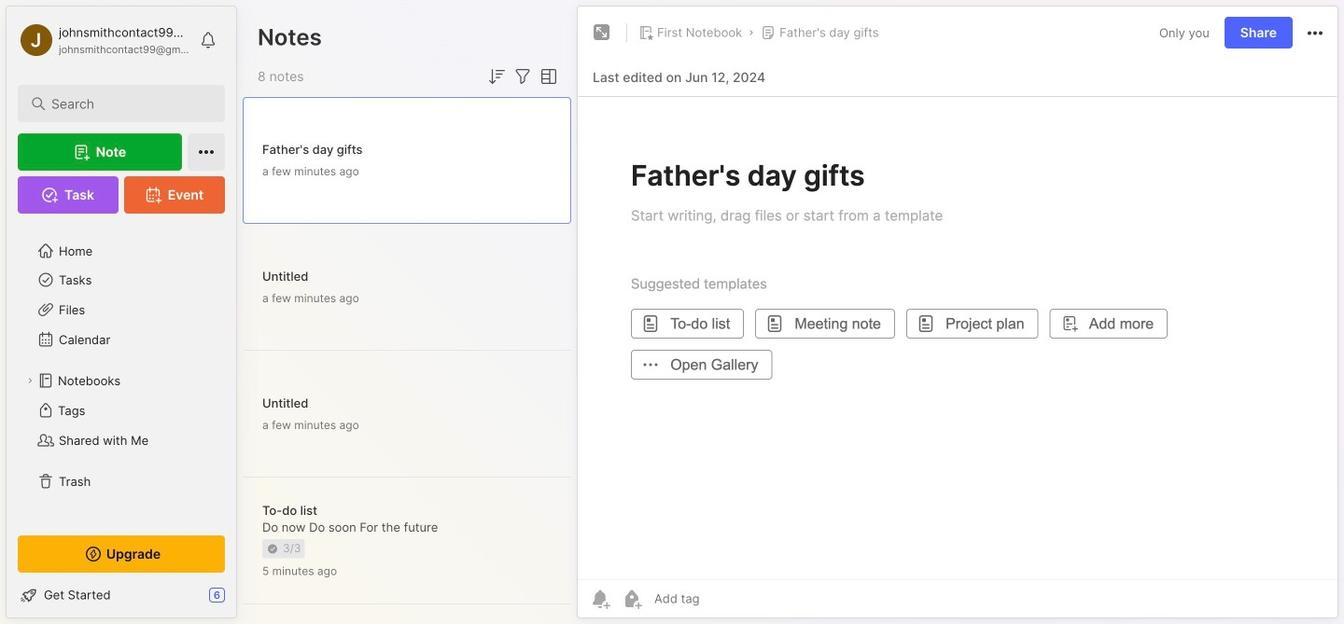 Task type: vqa. For each thing, say whether or not it's contained in the screenshot.
Add tag field
yes



Task type: describe. For each thing, give the bounding box(es) containing it.
Note Editor text field
[[578, 96, 1338, 580]]

main element
[[0, 0, 243, 625]]

expand notebooks image
[[24, 375, 35, 387]]

add filters image
[[512, 65, 534, 88]]

Help and Learning task checklist field
[[7, 581, 236, 611]]

note window element
[[577, 6, 1339, 624]]

Search text field
[[51, 95, 200, 113]]

click to collapse image
[[236, 590, 250, 612]]

tree inside main element
[[7, 205, 236, 519]]



Task type: locate. For each thing, give the bounding box(es) containing it.
add tag image
[[621, 588, 643, 611]]

None search field
[[51, 92, 200, 115]]

View options field
[[534, 65, 560, 88]]

Account field
[[18, 21, 190, 59]]

tree
[[7, 205, 236, 519]]

More actions field
[[1304, 21, 1327, 44]]

more actions image
[[1304, 22, 1327, 44]]

add a reminder image
[[589, 588, 612, 611]]

Add tag field
[[653, 591, 793, 607]]

Sort options field
[[486, 65, 508, 88]]

Add filters field
[[512, 65, 534, 88]]

none search field inside main element
[[51, 92, 200, 115]]

expand note image
[[591, 21, 613, 44]]



